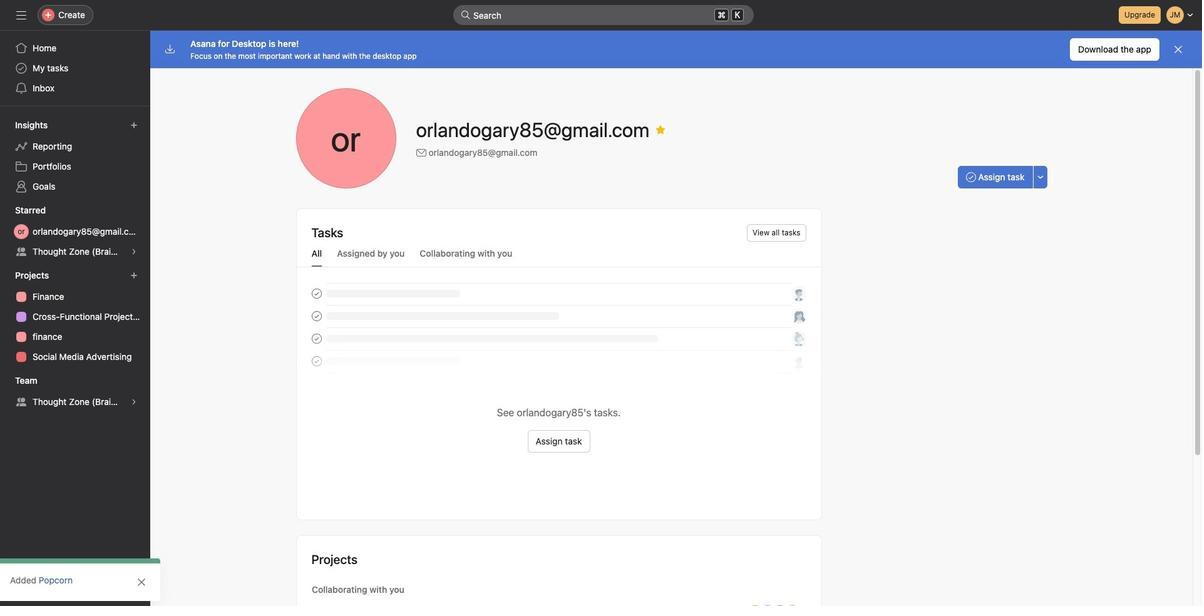 Task type: locate. For each thing, give the bounding box(es) containing it.
tasks tabs tab list
[[296, 247, 821, 267]]

None field
[[453, 5, 754, 25]]

global element
[[0, 31, 150, 106]]

hide sidebar image
[[16, 10, 26, 20]]

new insights image
[[130, 121, 138, 129]]

more options image
[[1037, 173, 1044, 181]]

prominent image
[[461, 10, 471, 20]]

remove from starred image
[[656, 125, 666, 135]]

insights element
[[0, 114, 150, 199]]

see details, thought zone (brainstorm space) image
[[130, 398, 138, 406]]

dismiss image
[[1173, 44, 1183, 54]]

projects element
[[0, 264, 150, 369]]



Task type: describe. For each thing, give the bounding box(es) containing it.
starred element
[[0, 199, 150, 264]]

close image
[[136, 577, 147, 587]]

new project or portfolio image
[[130, 272, 138, 279]]

teams element
[[0, 369, 150, 414]]

see details, thought zone (brainstorm space) image
[[130, 248, 138, 255]]

Search tasks, projects, and more text field
[[453, 5, 754, 25]]



Task type: vqa. For each thing, say whether or not it's contained in the screenshot.
Scroll card carousel right Icon
no



